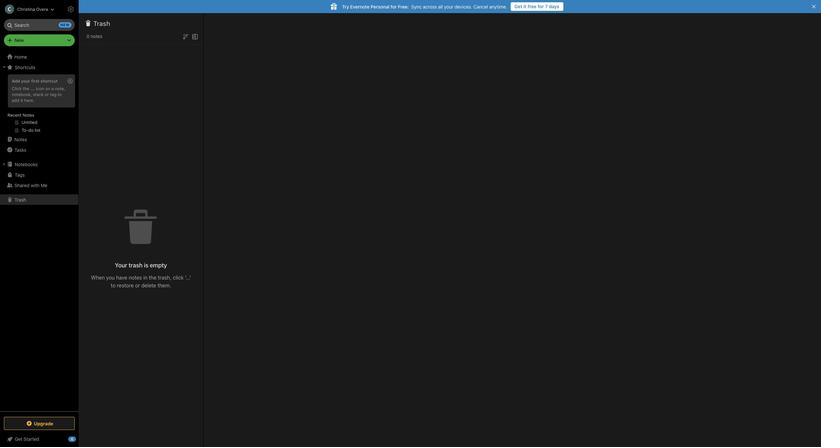 Task type: vqa. For each thing, say whether or not it's contained in the screenshot.
the 'Account' field
yes



Task type: locate. For each thing, give the bounding box(es) containing it.
the inside when you have notes in the trash, click '...' to restore or delete them.
[[149, 275, 156, 280]]

to inside when you have notes in the trash, click '...' to restore or delete them.
[[111, 282, 116, 288]]

1 vertical spatial it
[[20, 98, 23, 103]]

0 vertical spatial trash
[[93, 20, 110, 27]]

1 horizontal spatial get
[[515, 4, 522, 9]]

1 horizontal spatial notes
[[129, 275, 142, 280]]

or down on
[[45, 92, 49, 97]]

here.
[[24, 98, 34, 103]]

get it free for 7 days button
[[511, 2, 563, 11]]

0 vertical spatial or
[[45, 92, 49, 97]]

0 horizontal spatial trash
[[14, 197, 26, 202]]

get inside button
[[515, 4, 522, 9]]

try evernote personal for free: sync across all your devices. cancel anytime.
[[342, 4, 507, 9]]

in
[[143, 275, 147, 280]]

trash
[[93, 20, 110, 27], [14, 197, 26, 202]]

home link
[[0, 51, 79, 62]]

sync
[[411, 4, 422, 9]]

tag
[[50, 92, 56, 97]]

1 horizontal spatial it
[[524, 4, 526, 9]]

0 vertical spatial get
[[515, 4, 522, 9]]

1 for from the left
[[538, 4, 544, 9]]

the right in
[[149, 275, 156, 280]]

anytime.
[[489, 4, 507, 9]]

tasks
[[14, 147, 26, 153]]

first
[[31, 78, 39, 84]]

to inside icon on a note, notebook, stack or tag to add it here.
[[58, 92, 62, 97]]

0 vertical spatial it
[[524, 4, 526, 9]]

evernote
[[350, 4, 369, 9]]

6
[[71, 437, 73, 441]]

get started
[[15, 436, 39, 442]]

get for get started
[[15, 436, 22, 442]]

0 horizontal spatial it
[[20, 98, 23, 103]]

1 vertical spatial to
[[111, 282, 116, 288]]

add
[[12, 98, 19, 103]]

7
[[545, 4, 548, 9]]

the
[[23, 86, 29, 91], [149, 275, 156, 280]]

to
[[58, 92, 62, 97], [111, 282, 116, 288]]

it down notebook,
[[20, 98, 23, 103]]

get left free at right top
[[515, 4, 522, 9]]

notes link
[[0, 134, 78, 145]]

your
[[444, 4, 453, 9], [21, 78, 30, 84]]

tasks button
[[0, 145, 78, 155]]

to down you
[[111, 282, 116, 288]]

recent
[[8, 112, 21, 118]]

expand notebooks image
[[2, 162, 7, 167]]

1 vertical spatial notes
[[129, 275, 142, 280]]

0 horizontal spatial get
[[15, 436, 22, 442]]

1 horizontal spatial trash
[[93, 20, 110, 27]]

your up click the ... at the top left of the page
[[21, 78, 30, 84]]

your right all
[[444, 4, 453, 9]]

trash
[[129, 262, 143, 269]]

get it free for 7 days
[[515, 4, 559, 9]]

1 vertical spatial notes
[[14, 137, 27, 142]]

1 horizontal spatial to
[[111, 282, 116, 288]]

recent notes
[[8, 112, 34, 118]]

for left '7'
[[538, 4, 544, 9]]

for inside button
[[538, 4, 544, 9]]

0 horizontal spatial to
[[58, 92, 62, 97]]

trash inside tree
[[14, 197, 26, 202]]

is
[[144, 262, 148, 269]]

them.
[[158, 282, 171, 288]]

your trash is empty
[[115, 262, 167, 269]]

1 vertical spatial your
[[21, 78, 30, 84]]

get inside help and learning task checklist field
[[15, 436, 22, 442]]

note,
[[55, 86, 65, 91]]

Help and Learning task checklist field
[[0, 434, 79, 444]]

upgrade button
[[4, 417, 75, 430]]

tree
[[0, 51, 79, 411]]

the left ...
[[23, 86, 29, 91]]

1 horizontal spatial the
[[149, 275, 156, 280]]

overa
[[36, 6, 48, 12]]

to down note,
[[58, 92, 62, 97]]

stack
[[33, 92, 44, 97]]

notes
[[23, 112, 34, 118], [14, 137, 27, 142]]

it inside button
[[524, 4, 526, 9]]

1 vertical spatial the
[[149, 275, 156, 280]]

notes
[[91, 33, 102, 39], [129, 275, 142, 280]]

1 horizontal spatial or
[[135, 282, 140, 288]]

cancel
[[474, 4, 488, 9]]

or left the delete
[[135, 282, 140, 288]]

group containing add your first shortcut
[[0, 72, 78, 137]]

1 horizontal spatial for
[[538, 4, 544, 9]]

'...'
[[185, 275, 191, 280]]

personal
[[371, 4, 389, 9]]

free
[[528, 4, 537, 9]]

get left started
[[15, 436, 22, 442]]

0 vertical spatial your
[[444, 4, 453, 9]]

0 vertical spatial to
[[58, 92, 62, 97]]

or
[[45, 92, 49, 97], [135, 282, 140, 288]]

0 horizontal spatial for
[[391, 4, 397, 9]]

1 vertical spatial or
[[135, 282, 140, 288]]

notebooks link
[[0, 159, 78, 169]]

View options field
[[189, 32, 199, 41]]

trash down shared
[[14, 197, 26, 202]]

settings image
[[67, 5, 75, 13]]

0 horizontal spatial your
[[21, 78, 30, 84]]

1 vertical spatial trash
[[14, 197, 26, 202]]

christina overa
[[17, 6, 48, 12]]

2 for from the left
[[391, 4, 397, 9]]

get
[[515, 4, 522, 9], [15, 436, 22, 442]]

tree containing home
[[0, 51, 79, 411]]

it left free at right top
[[524, 4, 526, 9]]

0 horizontal spatial notes
[[91, 33, 102, 39]]

notes right recent
[[23, 112, 34, 118]]

Account field
[[0, 3, 55, 16]]

0 vertical spatial notes
[[23, 112, 34, 118]]

notes right the 0 at the left top
[[91, 33, 102, 39]]

0 horizontal spatial or
[[45, 92, 49, 97]]

trash up 0 notes at the top left of the page
[[93, 20, 110, 27]]

group
[[0, 72, 78, 137]]

...
[[30, 86, 35, 91]]

on
[[45, 86, 50, 91]]

notes up the tasks
[[14, 137, 27, 142]]

1 vertical spatial get
[[15, 436, 22, 442]]

shortcuts
[[15, 64, 35, 70]]

christina
[[17, 6, 35, 12]]

for left the free:
[[391, 4, 397, 9]]

notes left in
[[129, 275, 142, 280]]

0 horizontal spatial the
[[23, 86, 29, 91]]

for
[[538, 4, 544, 9], [391, 4, 397, 9]]

it
[[524, 4, 526, 9], [20, 98, 23, 103]]



Task type: describe. For each thing, give the bounding box(es) containing it.
notebook,
[[12, 92, 32, 97]]

new button
[[4, 34, 75, 46]]

tags button
[[0, 169, 78, 180]]

across
[[423, 4, 437, 9]]

get for get it free for 7 days
[[515, 4, 522, 9]]

or inside when you have notes in the trash, click '...' to restore or delete them.
[[135, 282, 140, 288]]

free:
[[398, 4, 409, 9]]

click the ...
[[12, 86, 35, 91]]

for for 7
[[538, 4, 544, 9]]

or inside icon on a note, notebook, stack or tag to add it here.
[[45, 92, 49, 97]]

started
[[24, 436, 39, 442]]

notebooks
[[15, 161, 38, 167]]

shortcut
[[41, 78, 58, 84]]

trash,
[[158, 275, 171, 280]]

shared with me
[[14, 182, 47, 188]]

trash link
[[0, 194, 78, 205]]

click
[[12, 86, 22, 91]]

0
[[87, 33, 89, 39]]

when you have notes in the trash, click '...' to restore or delete them.
[[91, 275, 191, 288]]

add
[[12, 78, 20, 84]]

click to collapse image
[[76, 435, 81, 443]]

add your first shortcut
[[12, 78, 58, 84]]

home
[[14, 54, 27, 59]]

devices.
[[455, 4, 472, 9]]

for for free:
[[391, 4, 397, 9]]

it inside icon on a note, notebook, stack or tag to add it here.
[[20, 98, 23, 103]]

shortcuts button
[[0, 62, 78, 72]]

delete
[[141, 282, 156, 288]]

tags
[[15, 172, 25, 177]]

new
[[14, 37, 24, 43]]

all
[[438, 4, 443, 9]]

with
[[31, 182, 40, 188]]

click
[[173, 275, 184, 280]]

when
[[91, 275, 105, 280]]

note window - empty element
[[204, 13, 821, 447]]

0 notes
[[87, 33, 102, 39]]

new search field
[[9, 19, 71, 31]]

empty
[[150, 262, 167, 269]]

have
[[116, 275, 127, 280]]

icon on a note, notebook, stack or tag to add it here.
[[12, 86, 65, 103]]

shared
[[14, 182, 29, 188]]

your
[[115, 262, 127, 269]]

restore
[[117, 282, 134, 288]]

1 horizontal spatial your
[[444, 4, 453, 9]]

days
[[549, 4, 559, 9]]

you
[[106, 275, 115, 280]]

0 vertical spatial notes
[[91, 33, 102, 39]]

Sort options field
[[182, 32, 189, 41]]

group inside tree
[[0, 72, 78, 137]]

shared with me link
[[0, 180, 78, 190]]

new
[[60, 23, 69, 27]]

me
[[41, 182, 47, 188]]

notes inside when you have notes in the trash, click '...' to restore or delete them.
[[129, 275, 142, 280]]

0 vertical spatial the
[[23, 86, 29, 91]]

try
[[342, 4, 349, 9]]

icon
[[36, 86, 44, 91]]

upgrade
[[34, 421, 53, 426]]

a
[[52, 86, 54, 91]]

Search text field
[[9, 19, 70, 31]]



